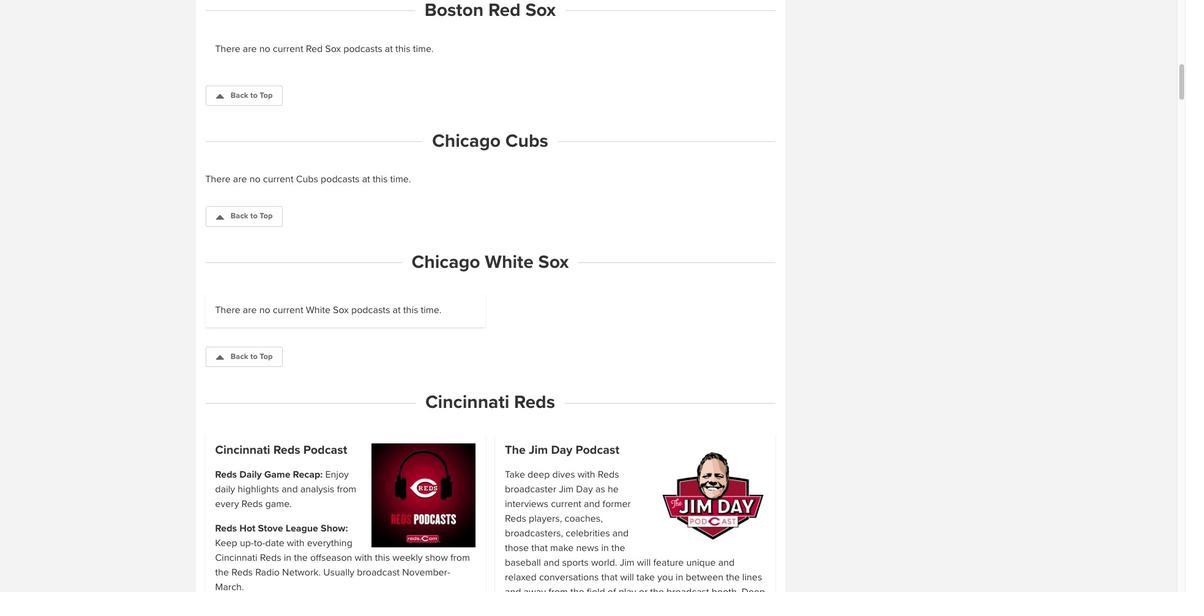 Task type: vqa. For each thing, say whether or not it's contained in the screenshot.
career
no



Task type: locate. For each thing, give the bounding box(es) containing it.
1 arrow up image from the top
[[216, 214, 224, 221]]

of
[[608, 587, 616, 593]]

the right or
[[650, 587, 664, 593]]

2 vertical spatial back to top link
[[205, 347, 283, 368]]

2 vertical spatial back
[[231, 352, 248, 362]]

that down broadcasters,
[[532, 543, 548, 555]]

day left as
[[576, 484, 593, 496]]

current
[[273, 43, 303, 55], [263, 173, 294, 186], [273, 304, 303, 316], [551, 499, 582, 511]]

baseball
[[505, 557, 541, 570]]

0 vertical spatial sox
[[325, 43, 341, 55]]

1 vertical spatial that
[[602, 572, 618, 584]]

former
[[603, 499, 631, 511]]

podcast
[[304, 443, 347, 458], [576, 443, 620, 458]]

enjoy
[[325, 469, 349, 481]]

1 vertical spatial are
[[233, 173, 247, 186]]

2 vertical spatial top
[[260, 352, 273, 362]]

1 horizontal spatial with
[[355, 552, 373, 565]]

in
[[602, 543, 609, 555], [284, 552, 292, 565], [676, 572, 684, 584]]

will
[[637, 557, 651, 570], [620, 572, 634, 584]]

1 back to top from the top
[[231, 90, 273, 100]]

1 vertical spatial jim
[[559, 484, 574, 496]]

2 back to top button from the top
[[205, 206, 283, 227]]

0 vertical spatial cincinnati
[[425, 392, 510, 414]]

podcast up as
[[576, 443, 620, 458]]

at
[[385, 43, 393, 55], [362, 173, 370, 186], [393, 304, 401, 316]]

cincinnati reds podcast
[[215, 443, 347, 458]]

the up march. on the bottom left
[[215, 567, 229, 579]]

back to top button
[[205, 85, 283, 106], [205, 206, 283, 227], [205, 347, 283, 368]]

cincinnati for cincinnati reds podcast
[[215, 443, 270, 458]]

back to top for chicago white sox
[[231, 352, 273, 362]]

in up world.
[[602, 543, 609, 555]]

reds down highlights
[[242, 499, 263, 511]]

1 vertical spatial top
[[260, 211, 273, 221]]

and inside enjoy daily highlights and analysis from every reds game.
[[282, 484, 298, 496]]

0 vertical spatial that
[[532, 543, 548, 555]]

3 back to top link from the top
[[205, 347, 283, 368]]

1 horizontal spatial jim
[[559, 484, 574, 496]]

3 back to top from the top
[[231, 352, 273, 362]]

0 vertical spatial podcasts
[[344, 43, 382, 55]]

will up take
[[637, 557, 651, 570]]

0 horizontal spatial will
[[620, 572, 634, 584]]

broadcast down weekly
[[357, 567, 400, 579]]

0 horizontal spatial podcast
[[304, 443, 347, 458]]

reds up march. on the bottom left
[[232, 567, 253, 579]]

1 vertical spatial cubs
[[296, 173, 318, 186]]

1 vertical spatial cincinnati
[[215, 443, 270, 458]]

dives
[[553, 469, 575, 481]]

2 horizontal spatial jim
[[620, 557, 635, 570]]

red
[[306, 43, 323, 55]]

1 horizontal spatial in
[[602, 543, 609, 555]]

0 vertical spatial time.
[[413, 43, 434, 55]]

white
[[485, 251, 534, 274], [306, 304, 331, 316]]

from right show
[[451, 552, 470, 565]]

1 to from the top
[[250, 90, 258, 100]]

1 vertical spatial there
[[205, 173, 231, 186]]

0 horizontal spatial with
[[287, 538, 305, 550]]

and up game. at the left bottom of page
[[282, 484, 298, 496]]

2 back to top from the top
[[231, 211, 273, 221]]

1 vertical spatial back
[[231, 211, 248, 221]]

make
[[550, 543, 574, 555]]

the
[[505, 443, 526, 458]]

recap:
[[293, 469, 323, 481]]

2 back to top link from the top
[[205, 206, 283, 227]]

1 vertical spatial day
[[576, 484, 593, 496]]

that up of
[[602, 572, 618, 584]]

2 back from the top
[[231, 211, 248, 221]]

0 vertical spatial at
[[385, 43, 393, 55]]

0 vertical spatial day
[[551, 443, 573, 458]]

2 vertical spatial no
[[259, 304, 270, 316]]

3 to from the top
[[250, 352, 258, 362]]

are
[[243, 43, 257, 55], [233, 173, 247, 186], [243, 304, 257, 316]]

2 vertical spatial there
[[215, 304, 240, 316]]

1 horizontal spatial from
[[451, 552, 470, 565]]

will up play
[[620, 572, 634, 584]]

cubs
[[506, 130, 549, 152], [296, 173, 318, 186]]

1 vertical spatial at
[[362, 173, 370, 186]]

2 podcast from the left
[[576, 443, 620, 458]]

reds up daily
[[215, 469, 237, 481]]

1 vertical spatial will
[[620, 572, 634, 584]]

top for chicago cubs
[[260, 211, 273, 221]]

back to top button for chicago cubs
[[205, 206, 283, 227]]

take deep dives with reds broadcaster jim day as he interviews current and former reds players, coaches, broadcasters, celebrities and those that make news in the baseball and sports world. jim will feature unique and relaxed conversations that will take you in between the lines and away from the field of play or the broadcast boo
[[505, 469, 765, 593]]

1 horizontal spatial podcast
[[576, 443, 620, 458]]

with right dives
[[578, 469, 596, 481]]

2 vertical spatial with
[[355, 552, 373, 565]]

0 vertical spatial back to top button
[[205, 85, 283, 106]]

1 horizontal spatial broadcast
[[667, 587, 709, 593]]

0 vertical spatial will
[[637, 557, 651, 570]]

arrow up image for chicago white sox
[[216, 354, 224, 362]]

2 vertical spatial cincinnati
[[215, 552, 258, 565]]

top
[[260, 90, 273, 100], [260, 211, 273, 221], [260, 352, 273, 362]]

1 vertical spatial to
[[250, 211, 258, 221]]

back to top link for chicago white sox
[[205, 347, 283, 368]]

2 vertical spatial back to top
[[231, 352, 273, 362]]

1 vertical spatial chicago
[[412, 251, 480, 274]]

1 vertical spatial white
[[306, 304, 331, 316]]

there are no current red sox podcasts at this time.
[[215, 43, 434, 55]]

from down enjoy
[[337, 484, 357, 496]]

this
[[396, 43, 411, 55], [373, 173, 388, 186], [403, 304, 418, 316], [375, 552, 390, 565]]

cincinnati
[[425, 392, 510, 414], [215, 443, 270, 458], [215, 552, 258, 565]]

1 vertical spatial from
[[451, 552, 470, 565]]

2 horizontal spatial in
[[676, 572, 684, 584]]

2 vertical spatial from
[[549, 587, 568, 593]]

there
[[215, 43, 240, 55], [205, 173, 231, 186], [215, 304, 240, 316]]

0 vertical spatial no
[[259, 43, 270, 55]]

and down former
[[613, 528, 629, 540]]

1 back to top link from the top
[[205, 85, 283, 106]]

3 back from the top
[[231, 352, 248, 362]]

2 vertical spatial podcasts
[[351, 304, 390, 316]]

keep
[[215, 538, 237, 550]]

jim right world.
[[620, 557, 635, 570]]

from down conversations
[[549, 587, 568, 593]]

jim down dives
[[559, 484, 574, 496]]

time.
[[413, 43, 434, 55], [390, 173, 411, 186], [421, 304, 442, 316]]

2 horizontal spatial with
[[578, 469, 596, 481]]

with
[[578, 469, 596, 481], [287, 538, 305, 550], [355, 552, 373, 565]]

1 horizontal spatial day
[[576, 484, 593, 496]]

0 vertical spatial top
[[260, 90, 273, 100]]

play
[[619, 587, 637, 593]]

take
[[637, 572, 655, 584]]

reds up radio
[[260, 552, 281, 565]]

0 vertical spatial back to top link
[[205, 85, 283, 106]]

0 horizontal spatial broadcast
[[357, 567, 400, 579]]

hot
[[240, 523, 256, 535]]

1 horizontal spatial white
[[485, 251, 534, 274]]

to for chicago cubs
[[250, 211, 258, 221]]

show:
[[321, 523, 348, 535]]

field
[[587, 587, 605, 593]]

2 to from the top
[[250, 211, 258, 221]]

0 horizontal spatial from
[[337, 484, 357, 496]]

1 vertical spatial back to top
[[231, 211, 273, 221]]

2 vertical spatial at
[[393, 304, 401, 316]]

offseason
[[310, 552, 352, 565]]

with down league
[[287, 538, 305, 550]]

to
[[250, 90, 258, 100], [250, 211, 258, 221], [250, 352, 258, 362]]

broadcast down between
[[667, 587, 709, 593]]

no
[[259, 43, 270, 55], [250, 173, 261, 186], [259, 304, 270, 316]]

0 horizontal spatial jim
[[529, 443, 548, 458]]

2 vertical spatial to
[[250, 352, 258, 362]]

chicago white sox
[[412, 251, 569, 274]]

1 vertical spatial broadcast
[[667, 587, 709, 593]]

interviews
[[505, 499, 549, 511]]

1 top from the top
[[260, 90, 273, 100]]

0 vertical spatial to
[[250, 90, 258, 100]]

podcasts
[[344, 43, 382, 55], [321, 173, 360, 186], [351, 304, 390, 316]]

3 top from the top
[[260, 352, 273, 362]]

in down date
[[284, 552, 292, 565]]

arrow up image for chicago cubs
[[216, 214, 224, 221]]

the up network.
[[294, 552, 308, 565]]

broadcast
[[357, 567, 400, 579], [667, 587, 709, 593]]

arrow up image
[[216, 214, 224, 221], [216, 354, 224, 362]]

1 vertical spatial arrow up image
[[216, 354, 224, 362]]

in inside the reds hot stove league show: keep up-to-date with everything cincinnati reds in the offseason with this weekly show from the reds radio network. usually broadcast november- march.
[[284, 552, 292, 565]]

0 vertical spatial arrow up image
[[216, 214, 224, 221]]

feature
[[654, 557, 684, 570]]

from
[[337, 484, 357, 496], [451, 552, 470, 565], [549, 587, 568, 593]]

2 vertical spatial back to top button
[[205, 347, 283, 368]]

2 horizontal spatial from
[[549, 587, 568, 593]]

broadcasters,
[[505, 528, 563, 540]]

arrow up image
[[216, 93, 224, 100]]

0 horizontal spatial day
[[551, 443, 573, 458]]

1 back to top button from the top
[[205, 85, 283, 106]]

the jim day podcast
[[505, 443, 620, 458]]

2 top from the top
[[260, 211, 273, 221]]

1 vertical spatial no
[[250, 173, 261, 186]]

date
[[265, 538, 285, 550]]

network.
[[282, 567, 321, 579]]

0 horizontal spatial in
[[284, 552, 292, 565]]

jim
[[529, 443, 548, 458], [559, 484, 574, 496], [620, 557, 635, 570]]

with inside take deep dives with reds broadcaster jim day as he interviews current and former reds players, coaches, broadcasters, celebrities and those that make news in the baseball and sports world. jim will feature unique and relaxed conversations that will take you in between the lines and away from the field of play or the broadcast boo
[[578, 469, 596, 481]]

reds
[[514, 392, 555, 414], [273, 443, 300, 458], [215, 469, 237, 481], [598, 469, 619, 481], [242, 499, 263, 511], [505, 513, 527, 526], [215, 523, 237, 535], [260, 552, 281, 565], [232, 567, 253, 579]]

2 arrow up image from the top
[[216, 354, 224, 362]]

1 podcast from the left
[[304, 443, 347, 458]]

back
[[231, 90, 248, 100], [231, 211, 248, 221], [231, 352, 248, 362]]

chicago for chicago white sox
[[412, 251, 480, 274]]

broadcaster
[[505, 484, 557, 496]]

2 vertical spatial are
[[243, 304, 257, 316]]

league
[[286, 523, 318, 535]]

3 back to top button from the top
[[205, 347, 283, 368]]

1 horizontal spatial cubs
[[506, 130, 549, 152]]

jim right the
[[529, 443, 548, 458]]

between
[[686, 572, 724, 584]]

world.
[[591, 557, 618, 570]]

2 vertical spatial sox
[[333, 304, 349, 316]]

0 vertical spatial with
[[578, 469, 596, 481]]

broadcast inside the reds hot stove league show: keep up-to-date with everything cincinnati reds in the offseason with this weekly show from the reds radio network. usually broadcast november- march.
[[357, 567, 400, 579]]

0 vertical spatial from
[[337, 484, 357, 496]]

reds daily game recap:
[[215, 469, 323, 481]]

in right you
[[676, 572, 684, 584]]

1 vertical spatial sox
[[539, 251, 569, 274]]

game
[[264, 469, 291, 481]]

daily
[[240, 469, 262, 481]]

game.
[[265, 499, 292, 511]]

day
[[551, 443, 573, 458], [576, 484, 593, 496]]

are for chicago cubs
[[233, 173, 247, 186]]

sports
[[562, 557, 589, 570]]

0 vertical spatial chicago
[[432, 130, 501, 152]]

with right offseason
[[355, 552, 373, 565]]

0 vertical spatial broadcast
[[357, 567, 400, 579]]

0 vertical spatial back to top
[[231, 90, 273, 100]]

sox
[[325, 43, 341, 55], [539, 251, 569, 274], [333, 304, 349, 316]]

back for chicago cubs
[[231, 211, 248, 221]]

relaxed
[[505, 572, 537, 584]]

back to top link
[[205, 85, 283, 106], [205, 206, 283, 227], [205, 347, 283, 368]]

and
[[282, 484, 298, 496], [584, 499, 600, 511], [613, 528, 629, 540], [544, 557, 560, 570], [719, 557, 735, 570], [505, 587, 521, 593]]

chicago
[[432, 130, 501, 152], [412, 251, 480, 274]]

1 horizontal spatial that
[[602, 572, 618, 584]]

march.
[[215, 582, 244, 593]]

1 vertical spatial back to top link
[[205, 206, 283, 227]]

podcast up enjoy
[[304, 443, 347, 458]]

1 vertical spatial back to top button
[[205, 206, 283, 227]]

2 vertical spatial time.
[[421, 304, 442, 316]]

the
[[612, 543, 626, 555], [294, 552, 308, 565], [215, 567, 229, 579], [726, 572, 740, 584], [571, 587, 585, 593], [650, 587, 664, 593]]

0 horizontal spatial white
[[306, 304, 331, 316]]

0 vertical spatial back
[[231, 90, 248, 100]]

time. for there are no current white sox podcasts at this time.
[[421, 304, 442, 316]]

back to top
[[231, 90, 273, 100], [231, 211, 273, 221], [231, 352, 273, 362]]

celebrities
[[566, 528, 610, 540]]

from inside the reds hot stove league show: keep up-to-date with everything cincinnati reds in the offseason with this weekly show from the reds radio network. usually broadcast november- march.
[[451, 552, 470, 565]]

cincinnati for cincinnati reds
[[425, 392, 510, 414]]

2 vertical spatial jim
[[620, 557, 635, 570]]

day up dives
[[551, 443, 573, 458]]

podcasts for white
[[351, 304, 390, 316]]



Task type: describe. For each thing, give the bounding box(es) containing it.
enjoy daily highlights and analysis from every reds game.
[[215, 469, 357, 511]]

0 vertical spatial jim
[[529, 443, 548, 458]]

at for white
[[393, 304, 401, 316]]

reds hot stove league show: keep up-to-date with everything cincinnati reds in the offseason with this weekly show from the reds radio network. usually broadcast november- march.
[[215, 523, 470, 593]]

back to top button for chicago white sox
[[205, 347, 283, 368]]

reds up game in the bottom left of the page
[[273, 443, 300, 458]]

1 back from the top
[[231, 90, 248, 100]]

back for chicago white sox
[[231, 352, 248, 362]]

cincinnati reds
[[425, 392, 555, 414]]

conversations
[[539, 572, 599, 584]]

1 vertical spatial time.
[[390, 173, 411, 186]]

broadcast inside take deep dives with reds broadcaster jim day as he interviews current and former reds players, coaches, broadcasters, celebrities and those that make news in the baseball and sports world. jim will feature unique and relaxed conversations that will take you in between the lines and away from the field of play or the broadcast boo
[[667, 587, 709, 593]]

or
[[639, 587, 648, 593]]

away
[[524, 587, 546, 593]]

november-
[[402, 567, 450, 579]]

reds inside enjoy daily highlights and analysis from every reds game.
[[242, 499, 263, 511]]

at for red
[[385, 43, 393, 55]]

those
[[505, 543, 529, 555]]

and down make on the bottom of the page
[[544, 557, 560, 570]]

chicago cubs
[[432, 130, 549, 152]]

reds down interviews
[[505, 513, 527, 526]]

reds up keep
[[215, 523, 237, 535]]

the down conversations
[[571, 587, 585, 593]]

as
[[596, 484, 605, 496]]

every
[[215, 499, 239, 511]]

current for cubs
[[263, 173, 294, 186]]

the left lines
[[726, 572, 740, 584]]

show
[[425, 552, 448, 565]]

time. for there are no current red sox podcasts at this time.
[[413, 43, 434, 55]]

are for chicago white sox
[[243, 304, 257, 316]]

weekly
[[393, 552, 423, 565]]

back to top link for chicago cubs
[[205, 206, 283, 227]]

there are no current white sox podcasts at this time.
[[215, 304, 442, 316]]

cincinnati inside the reds hot stove league show: keep up-to-date with everything cincinnati reds in the offseason with this weekly show from the reds radio network. usually broadcast november- march.
[[215, 552, 258, 565]]

0 vertical spatial cubs
[[506, 130, 549, 152]]

1 vertical spatial with
[[287, 538, 305, 550]]

the up world.
[[612, 543, 626, 555]]

players,
[[529, 513, 562, 526]]

analysis
[[300, 484, 334, 496]]

stove
[[258, 523, 283, 535]]

he
[[608, 484, 619, 496]]

radio
[[255, 567, 280, 579]]

and right unique
[[719, 557, 735, 570]]

highlights
[[238, 484, 279, 496]]

chicago for chicago cubs
[[432, 130, 501, 152]]

up-
[[240, 538, 254, 550]]

usually
[[323, 567, 355, 579]]

current for red
[[273, 43, 303, 55]]

0 horizontal spatial cubs
[[296, 173, 318, 186]]

there are no current cubs podcasts at this time.
[[205, 173, 411, 186]]

reds up the
[[514, 392, 555, 414]]

from inside enjoy daily highlights and analysis from every reds game.
[[337, 484, 357, 496]]

no for chicago white sox
[[259, 304, 270, 316]]

back to top for chicago cubs
[[231, 211, 273, 221]]

from inside take deep dives with reds broadcaster jim day as he interviews current and former reds players, coaches, broadcasters, celebrities and those that make news in the baseball and sports world. jim will feature unique and relaxed conversations that will take you in between the lines and away from the field of play or the broadcast boo
[[549, 587, 568, 593]]

reds up he
[[598, 469, 619, 481]]

you
[[658, 572, 673, 584]]

to-
[[254, 538, 265, 550]]

and up coaches,
[[584, 499, 600, 511]]

daily
[[215, 484, 235, 496]]

sox for there are no current white sox podcasts at this time.
[[333, 304, 349, 316]]

current for white
[[273, 304, 303, 316]]

top for chicago white sox
[[260, 352, 273, 362]]

there for chicago white sox
[[215, 304, 240, 316]]

0 horizontal spatial that
[[532, 543, 548, 555]]

0 vertical spatial are
[[243, 43, 257, 55]]

sox for there are no current red sox podcasts at this time.
[[325, 43, 341, 55]]

0 vertical spatial there
[[215, 43, 240, 55]]

lines
[[743, 572, 762, 584]]

current inside take deep dives with reds broadcaster jim day as he interviews current and former reds players, coaches, broadcasters, celebrities and those that make news in the baseball and sports world. jim will feature unique and relaxed conversations that will take you in between the lines and away from the field of play or the broadcast boo
[[551, 499, 582, 511]]

take
[[505, 469, 525, 481]]

this inside the reds hot stove league show: keep up-to-date with everything cincinnati reds in the offseason with this weekly show from the reds radio network. usually broadcast november- march.
[[375, 552, 390, 565]]

podcasts for red
[[344, 43, 382, 55]]

there for chicago cubs
[[205, 173, 231, 186]]

to for chicago white sox
[[250, 352, 258, 362]]

coaches,
[[565, 513, 603, 526]]

0 vertical spatial white
[[485, 251, 534, 274]]

1 horizontal spatial will
[[637, 557, 651, 570]]

everything
[[307, 538, 353, 550]]

and down relaxed
[[505, 587, 521, 593]]

day inside take deep dives with reds broadcaster jim day as he interviews current and former reds players, coaches, broadcasters, celebrities and those that make news in the baseball and sports world. jim will feature unique and relaxed conversations that will take you in between the lines and away from the field of play or the broadcast boo
[[576, 484, 593, 496]]

no for chicago cubs
[[250, 173, 261, 186]]

1 vertical spatial podcasts
[[321, 173, 360, 186]]

deep
[[528, 469, 550, 481]]

unique
[[687, 557, 716, 570]]

news
[[576, 543, 599, 555]]



